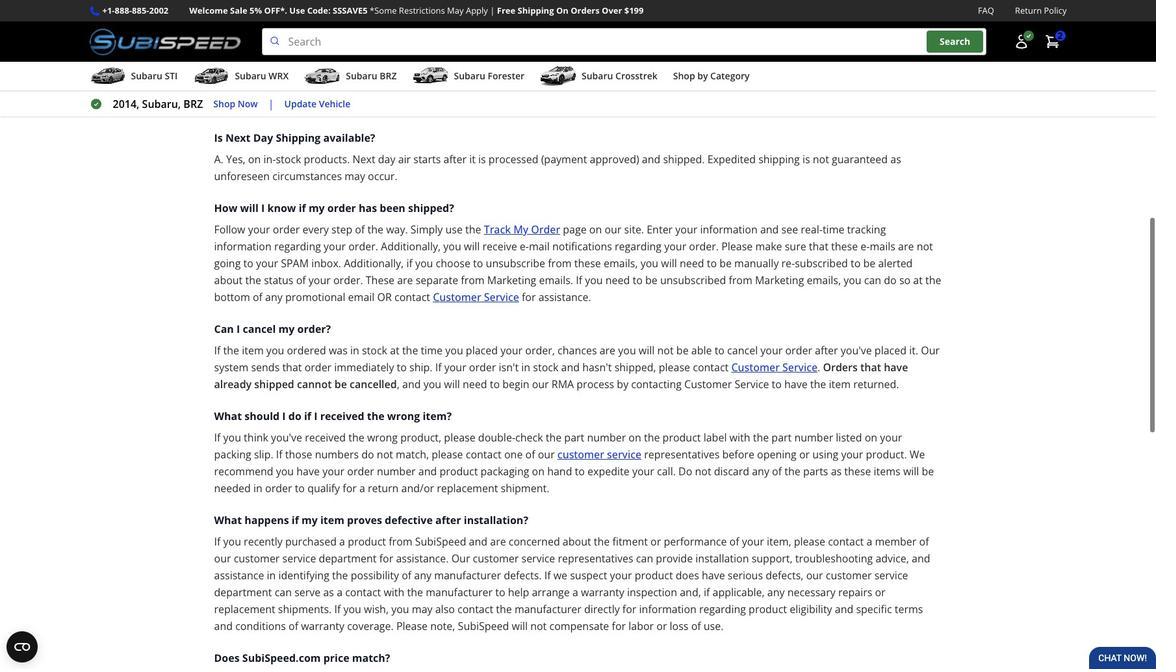 Task type: describe. For each thing, give the bounding box(es) containing it.
any inside page on our site. enter your information and see real-time tracking information regarding your order. additionally, you will receive e-mail notifications regarding your order. please make sure that these e-mails are not going to your spam inbox. additionally, if you choose to unsubscribe from these emails, you will need to be manually re-subscribed to be alerted about the status of your order. these are separate from marketing emails. if you need to be unsubscribed from marketing emails, you can do so at the bottom of any promotional email or contact
[[265, 290, 283, 304]]

0 vertical spatial day.
[[690, 48, 711, 63]]

2 vertical spatial customer
[[685, 377, 732, 392]]

are inside if the item you ordered was in stock at the time you placed your order, chances are you will not be able to cancel your order after you've placed it. our system sends that order immediately to ship. if your order isn't in stock and hasn't shipped, please contact
[[600, 343, 616, 358]]

simply
[[411, 223, 443, 237]]

to right 'able'
[[715, 343, 725, 358]]

representatives inside if you recently purchased a product from subispeed and are concerned about the fitment or performance of your item, please contact a member of our customer service department for assistance. our customer service representatives can provide installation support, troubleshooting advice, and assistance in identifying the possibility of any manufacturer defects. if we suspect your product does have serious defects, our customer service department can serve as a contact with the manufacturer to help arrange a warranty inspection and, if applicable, any necessary repairs or replacement shipments. if you wish, you may also contact the manufacturer directly for information regarding product eligibility and specific terms and conditions of warranty coverage. please note, subispeed will not compensate for labor or loss of use.
[[558, 552, 634, 566]]

received inside if you think you've received the wrong product, please double-check the part number on the product label with the part number listed on your packing slip. if those numbers do not match, please contact one of our
[[305, 431, 346, 445]]

is up during
[[772, 48, 780, 63]]

shop by category
[[674, 70, 750, 82]]

service for for
[[484, 290, 520, 304]]

please down product,
[[432, 448, 463, 462]]

on up customer service
[[629, 431, 642, 445]]

2 vertical spatial manufacturer
[[515, 602, 582, 617]]

1 horizontal spatial note
[[520, 65, 542, 79]]

after inside a. yes, on in-stock products. next day air starts after it is processed (payment approved) and shipped. expedited shipping is not guaranteed as unforeseen circumstances may occur.
[[444, 152, 467, 167]]

during
[[755, 65, 786, 79]]

immediately
[[334, 360, 394, 375]]

your up customer service .
[[761, 343, 783, 358]]

0 horizontal spatial regarding
[[274, 239, 321, 254]]

1 vertical spatial information
[[214, 239, 272, 254]]

0 vertical spatial it
[[292, 27, 300, 41]]

call.
[[658, 464, 676, 479]]

how for how long does it take to ship my order?
[[214, 27, 238, 41]]

in inside if you recently purchased a product from subispeed and are concerned about the fitment or performance of your item, please contact a member of our customer service department for assistance. our customer service representatives can provide installation support, troubleshooting advice, and assistance in identifying the possibility of any manufacturer defects. if we suspect your product does have serious defects, our customer service department can serve as a contact with the manufacturer to help arrange a warranty inspection and, if applicable, any necessary repairs or replacement shipments. if you wish, you may also contact the manufacturer directly for information regarding product eligibility and specific terms and conditions of warranty coverage. please note, subispeed will not compensate for labor or loss of use.
[[267, 568, 276, 583]]

0 vertical spatial does
[[265, 27, 290, 41]]

by inside dropdown button
[[698, 70, 709, 82]]

on left an
[[331, 48, 344, 63]]

your up 'wrx'
[[274, 48, 297, 63]]

concerned
[[509, 535, 560, 549]]

0 vertical spatial need
[[680, 256, 705, 271]]

order up subaru forester "dropdown button"
[[451, 48, 479, 63]]

a. yes,
[[214, 152, 246, 167]]

our for member
[[452, 552, 470, 566]]

customer up 'defects.'
[[473, 552, 519, 566]]

and,
[[680, 585, 702, 600]]

schedules,
[[601, 82, 652, 96]]

if up packing
[[214, 431, 221, 445]]

1 horizontal spatial need
[[606, 273, 630, 288]]

off*.
[[264, 5, 287, 16]]

2 horizontal spatial take
[[379, 82, 400, 96]]

your down step
[[324, 239, 346, 254]]

is right team
[[742, 82, 749, 96]]

separate
[[416, 273, 459, 288]]

see
[[782, 223, 799, 237]]

have down customer service .
[[785, 377, 808, 392]]

isn't
[[499, 360, 519, 375]]

item up bit
[[286, 65, 308, 79]]

are inside if you recently purchased a product from subispeed and are concerned about the fitment or performance of your item, please contact a member of our customer service department for assistance. our customer service representatives can provide installation support, troubleshooting advice, and assistance in identifying the possibility of any manufacturer defects. if we suspect your product does have serious defects, our customer service department can serve as a contact with the manufacturer to help arrange a warranty inspection and, if applicable, any necessary repairs or replacement shipments. if you wish, you may also contact the manufacturer directly for information regarding product eligibility and specific terms and conditions of warranty coverage. please note, subispeed will not compensate for labor or loss of use.
[[491, 535, 506, 549]]

can i cancel my order?
[[214, 322, 331, 336]]

1 vertical spatial customer service link
[[732, 360, 818, 375]]

to right the choose
[[474, 256, 483, 271]]

from down the choose
[[461, 273, 485, 288]]

if right 'ship.'
[[436, 360, 442, 375]]

0 horizontal spatial take
[[238, 82, 258, 96]]

do inside page on our site. enter your information and see real-time tracking information regarding your order. additionally, you will receive e-mail notifications regarding your order. please make sure that these e-mails are not going to your spam inbox. additionally, if you choose to unsubscribe from these emails, you will need to be manually re-subscribed to be alerted about the status of your order. these are separate from marketing emails. if you need to be unsubscribed from marketing emails, you can do so at the bottom of any promotional email or contact
[[885, 273, 897, 288]]

mails
[[871, 239, 896, 254]]

we inside if your item is in-stock and you order after 3pm est, your item will ship the following business day. please note we only ship monday – friday. additionally, during and after holiday periods, it may take a little bit longer. please take note of the usps and ups/fedex holiday schedules, as well. our team is always working to get you your products to you as soon as possible.
[[544, 65, 558, 79]]

0 horizontal spatial |
[[268, 97, 274, 111]]

sure
[[785, 239, 807, 254]]

my up every
[[309, 201, 325, 215]]

of right bottom
[[253, 290, 263, 304]]

2014, subaru, brz
[[113, 97, 203, 111]]

customer down recently
[[234, 552, 280, 566]]

0 vertical spatial assistance.
[[539, 290, 592, 304]]

for down unsubscribe
[[522, 290, 536, 304]]

subaru forester
[[454, 70, 525, 82]]

representatives before opening or using your product. we recommend you have your order number and product packaging on hand to expedite your call. do not discard any of the parts as these items will be needed in order to qualify for a return and/or replacement shipment.
[[214, 448, 935, 496]]

if right slip.
[[276, 448, 283, 462]]

1 vertical spatial subispeed
[[458, 619, 509, 634]]

not inside the representatives before opening or using your product. we recommend you have your order number and product packaging on hand to expedite your call. do not discard any of the parts as these items will be needed in order to qualify for a return and/or replacement shipment.
[[696, 464, 712, 479]]

please inside if you recently purchased a product from subispeed and are concerned about the fitment or performance of your item, please contact a member of our customer service department for assistance. our customer service representatives can provide installation support, troubleshooting advice, and assistance in identifying the possibility of any manufacturer defects. if we suspect your product does have serious defects, our customer service department can serve as a contact with the manufacturer to help arrange a warranty inspection and, if applicable, any necessary repairs or replacement shipments. if you wish, you may also contact the manufacturer directly for information regarding product eligibility and specific terms and conditions of warranty coverage. please note, subispeed will not compensate for labor or loss of use.
[[795, 535, 826, 549]]

possible.
[[347, 99, 390, 113]]

from down manually
[[729, 273, 753, 288]]

to left get
[[829, 82, 839, 96]]

5%
[[250, 5, 262, 16]]

to left the begin
[[490, 377, 500, 392]]

possibility
[[351, 568, 399, 583]]

performance
[[664, 535, 727, 549]]

any inside the representatives before opening or using your product. we recommend you have your order number and product packaging on hand to expedite your call. do not discard any of the parts as these items will be needed in order to qualify for a return and/or replacement shipment.
[[753, 464, 770, 479]]

you inside if you think you've received the wrong product, please double-check the part number on the product label with the part number listed on your packing slip. if those numbers do not match, please contact one of our
[[223, 431, 241, 445]]

starts
[[414, 152, 441, 167]]

customer service for assistance.
[[433, 290, 597, 304]]

that inside orders that have already shipped cannot be cancelled
[[861, 360, 882, 375]]

0 vertical spatial |
[[491, 5, 495, 16]]

we
[[910, 448, 926, 462]]

after
[[894, 48, 924, 63]]

installation
[[696, 552, 750, 566]]

contact right also
[[458, 602, 494, 617]]

customer up the hand
[[558, 448, 605, 462]]

are right these
[[397, 273, 413, 288]]

1 vertical spatial manufacturer
[[426, 585, 493, 600]]

email
[[348, 290, 375, 304]]

shop by category button
[[674, 64, 750, 90]]

service for .
[[783, 360, 818, 375]]

will inside if you recently purchased a product from subispeed and are concerned about the fitment or performance of your item, please contact a member of our customer service department for assistance. our customer service representatives can provide installation support, troubleshooting advice, and assistance in identifying the possibility of any manufacturer defects. if we suspect your product does have serious defects, our customer service department can serve as a contact with the manufacturer to help arrange a warranty inspection and, if applicable, any necessary repairs or replacement shipments. if you wish, you may also contact the manufacturer directly for information regarding product eligibility and specific terms and conditions of warranty coverage. please note, subispeed will not compensate for labor or loss of use.
[[512, 619, 528, 634]]

hasn't
[[583, 360, 612, 375]]

1 vertical spatial order?
[[298, 322, 331, 336]]

and right advice,
[[912, 552, 931, 566]]

will inside if your item is in-stock and you order after 3pm est, your item will ship the following business day. please note we only ship monday – friday. additionally, during and after holiday periods, it may take a little bit longer. please take note of the usps and ups/fedex holiday schedules, as well. our team is always working to get you your products to you as soon as possible.
[[311, 65, 326, 79]]

if you place your order on an in-stock item and order before 3pm est, your item will ship same day.
[[214, 48, 714, 63]]

item up a subaru forester thumbnail image
[[404, 48, 427, 63]]

are up alerted
[[899, 239, 915, 254]]

button image
[[1014, 34, 1030, 50]]

1 vertical spatial emails,
[[807, 273, 842, 288]]

order up step
[[328, 201, 356, 215]]

update vehicle
[[285, 97, 351, 110]]

your inside if you think you've received the wrong product, please double-check the part number on the product label with the part number listed on your packing slip. if those numbers do not match, please contact one of our
[[881, 431, 903, 445]]

for up labor
[[623, 602, 637, 617]]

subaru wrx button
[[193, 64, 289, 90]]

we inside if you recently purchased a product from subispeed and are concerned about the fitment or performance of your item, please contact a member of our customer service department for assistance. our customer service representatives can provide installation support, troubleshooting advice, and assistance in identifying the possibility of any manufacturer defects. if we suspect your product does have serious defects, our customer service department can serve as a contact with the manufacturer to help arrange a warranty inspection and, if applicable, any necessary repairs or replacement shipments. if you wish, you may also contact the manufacturer directly for information regarding product eligibility and specific terms and conditions of warranty coverage. please note, subispeed will not compensate for labor or loss of use.
[[554, 568, 568, 583]]

0 vertical spatial est,
[[542, 48, 563, 63]]

business
[[418, 65, 460, 79]]

service down concerned
[[522, 552, 556, 566]]

customer for customer service for assistance.
[[433, 290, 482, 304]]

1 horizontal spatial in-
[[362, 48, 375, 63]]

if up a subaru wrx thumbnail image
[[214, 48, 221, 63]]

customer up 'repairs'
[[826, 568, 872, 583]]

inbox.
[[312, 256, 341, 271]]

a subaru wrx thumbnail image image
[[193, 66, 230, 86]]

0 horizontal spatial emails,
[[604, 256, 638, 271]]

not inside if you recently purchased a product from subispeed and are concerned about the fitment or performance of your item, please contact a member of our customer service department for assistance. our customer service representatives can provide installation support, troubleshooting advice, and assistance in identifying the possibility of any manufacturer defects. if we suspect your product does have serious defects, our customer service department can serve as a contact with the manufacturer to help arrange a warranty inspection and, if applicable, any necessary repairs or replacement shipments. if you wish, you may also contact the manufacturer directly for information regarding product eligibility and specific terms and conditions of warranty coverage. please note, subispeed will not compensate for labor or loss of use.
[[531, 619, 547, 634]]

your down "listed"
[[842, 448, 864, 462]]

your up isn't
[[501, 343, 523, 358]]

numbers
[[315, 448, 359, 462]]

1 vertical spatial these
[[575, 256, 601, 271]]

in inside the representatives before opening or using your product. we recommend you have your order number and product packaging on hand to expedite your call. do not discard any of the parts as these items will be needed in order to qualify for a return and/or replacement shipment.
[[254, 481, 263, 496]]

your down enter
[[665, 239, 687, 254]]

your right enter
[[676, 223, 698, 237]]

may
[[448, 5, 464, 16]]

what for what happens if my item proves defective after installation?
[[214, 513, 242, 528]]

you've inside if you think you've received the wrong product, please double-check the part number on the product label with the part number listed on your packing slip. if those numbers do not match, please contact one of our
[[271, 431, 302, 445]]

your down numbers
[[323, 464, 345, 479]]

and up business
[[430, 48, 449, 63]]

be left manually
[[720, 256, 732, 271]]

have inside the representatives before opening or using your product. we recommend you have your order number and product packaging on hand to expedite your call. do not discard any of the parts as these items will be needed in order to qualify for a return and/or replacement shipment.
[[297, 464, 320, 479]]

is next day shipping available?
[[214, 131, 376, 145]]

as down bit
[[294, 99, 304, 113]]

always
[[752, 82, 784, 96]]

0 vertical spatial these
[[832, 239, 859, 254]]

or
[[378, 290, 392, 304]]

day. inside if your item is in-stock and you order after 3pm est, your item will ship the following business day. please note we only ship monday – friday. additionally, during and after holiday periods, it may take a little bit longer. please take note of the usps and ups/fedex holiday schedules, as well. our team is always working to get you your products to you as soon as possible.
[[463, 65, 483, 79]]

you inside the representatives before opening or using your product. we recommend you have your order number and product packaging on hand to expedite your call. do not discard any of the parts as these items will be needed in order to qualify for a return and/or replacement shipment.
[[276, 464, 294, 479]]

shop for shop now
[[214, 97, 236, 110]]

1 horizontal spatial holiday
[[836, 65, 871, 79]]

subaru for subaru brz
[[346, 70, 378, 82]]

already
[[214, 377, 252, 392]]

soon
[[307, 99, 331, 113]]

promotional
[[285, 290, 346, 304]]

your up support,
[[743, 535, 765, 549]]

if up assistance
[[214, 535, 221, 549]]

to right the hand
[[575, 464, 585, 479]]

service up expedite
[[607, 448, 642, 462]]

enter
[[647, 223, 673, 237]]

installation?
[[464, 513, 529, 528]]

0 horizontal spatial need
[[463, 377, 487, 392]]

1 horizontal spatial regarding
[[615, 239, 662, 254]]

hand
[[548, 464, 573, 479]]

product.
[[867, 448, 908, 462]]

0 vertical spatial 3pm
[[518, 48, 540, 63]]

brz inside dropdown button
[[380, 70, 397, 82]]

a left member at bottom
[[867, 535, 873, 549]]

1 vertical spatial can
[[637, 552, 654, 566]]

, and you will need to begin our rma process by contacting customer service to have the item returned.
[[397, 377, 900, 392]]

welcome sale 5% off*. use code: sssave5
[[189, 5, 368, 16]]

vehicle
[[319, 97, 351, 110]]

approved)
[[590, 152, 640, 167]]

at inside if the item you ordered was in stock at the time you placed your order, chances are you will not be able to cancel your order after you've placed it. our system sends that order immediately to ship. if your order isn't in stock and hasn't shipped, please contact
[[390, 343, 400, 358]]

process
[[577, 377, 615, 392]]

be inside the representatives before opening or using your product. we recommend you have your order number and product packaging on hand to expedite your call. do not discard any of the parts as these items will be needed in order to qualify for a return and/or replacement shipment.
[[923, 464, 935, 479]]

time for the
[[421, 343, 443, 358]]

0 horizontal spatial customer service link
[[433, 290, 520, 304]]

0 vertical spatial cancel
[[243, 322, 276, 336]]

and up does
[[214, 619, 233, 634]]

has
[[359, 201, 377, 215]]

please inside page on our site. enter your information and see real-time tracking information regarding your order. additionally, you will receive e-mail notifications regarding your order. please make sure that these e-mails are not going to your spam inbox. additionally, if you choose to unsubscribe from these emails, you will need to be manually re-subscribed to be alerted about the status of your order. these are separate from marketing emails. if you need to be unsubscribed from marketing emails, you can do so at the bottom of any promotional email or contact
[[722, 239, 753, 254]]

will up unsubscribed
[[662, 256, 678, 271]]

terms
[[895, 602, 924, 617]]

sale
[[230, 5, 248, 16]]

order up return
[[347, 464, 374, 479]]

choose
[[436, 256, 471, 271]]

our inside if your item is in-stock and you order after 3pm est, your item will ship the following business day. please note we only ship monday – friday. additionally, during and after holiday periods, it may take a little bit longer. please take note of the usps and ups/fedex holiday schedules, as well. our team is always working to get you your products to you as soon as possible.
[[693, 82, 711, 96]]

and down "installation?"
[[469, 535, 488, 549]]

contact down possibility
[[345, 585, 381, 600]]

0 vertical spatial warranty
[[581, 585, 625, 600]]

if up purchased
[[292, 513, 299, 528]]

returned.
[[854, 377, 900, 392]]

cancel inside if the item you ordered was in stock at the time you placed your order, chances are you will not be able to cancel your order after you've placed it. our system sends that order immediately to ship. if your order isn't in stock and hasn't shipped, please contact
[[728, 343, 758, 358]]

order. down step
[[349, 239, 378, 254]]

of right possibility
[[402, 568, 412, 583]]

how for how will i know if my order has been shipped?
[[214, 201, 238, 215]]

not inside a. yes, on in-stock products. next day air starts after it is processed (payment approved) and shipped. expedited shipping is not guaranteed as unforeseen circumstances may occur.
[[813, 152, 830, 167]]

be inside orders that have already shipped cannot be cancelled
[[335, 377, 347, 392]]

subaru brz
[[346, 70, 397, 82]]

orders that have already shipped cannot be cancelled
[[214, 360, 909, 392]]

stock inside if your item is in-stock and you order after 3pm est, your item will ship the following business day. please note we only ship monday – friday. additionally, during and after holiday periods, it may take a little bit longer. please take note of the usps and ups/fedex holiday schedules, as well. our team is always working to get you your products to you as soon as possible.
[[795, 48, 820, 63]]

of right member at bottom
[[920, 535, 930, 549]]

will inside if the item you ordered was in stock at the time you placed your order, chances are you will not be able to cancel your order after you've placed it. our system sends that order immediately to ship. if your order isn't in stock and hasn't shipped, please contact
[[639, 343, 655, 358]]

contact inside if you think you've received the wrong product, please double-check the part number on the product label with the part number listed on your packing slip. if those numbers do not match, please contact one of our
[[466, 448, 502, 462]]

number for be
[[377, 464, 416, 479]]

if right "shipments."
[[335, 602, 341, 617]]

a inside if your item is in-stock and you order after 3pm est, your item will ship the following business day. please note we only ship monday – friday. additionally, during and after holiday periods, it may take a little bit longer. please take note of the usps and ups/fedex holiday schedules, as well. our team is always working to get you your products to you as soon as possible.
[[261, 82, 267, 96]]

regarding inside if you recently purchased a product from subispeed and are concerned about the fitment or performance of your item, please contact a member of our customer service department for assistance. our customer service representatives can provide installation support, troubleshooting advice, and assistance in identifying the possibility of any manufacturer defects. if we suspect your product does have serious defects, our customer service department can serve as a contact with the manufacturer to help arrange a warranty inspection and, if applicable, any necessary repairs or replacement shipments. if you wish, you may also contact the manufacturer directly for information regarding product eligibility and specific terms and conditions of warranty coverage. please note, subispeed will not compensate for labor or loss of use.
[[700, 602, 747, 617]]

as right soon
[[334, 99, 344, 113]]

spam
[[281, 256, 309, 271]]

0 vertical spatial wrong
[[387, 409, 420, 423]]

subaru,
[[142, 97, 181, 111]]

on inside the representatives before opening or using your product. we recommend you have your order number and product packaging on hand to expedite your call. do not discard any of the parts as these items will be needed in order to qualify for a return and/or replacement shipment.
[[532, 464, 545, 479]]

a subaru sti thumbnail image image
[[89, 66, 126, 86]]

in- inside a. yes, on in-stock products. next day air starts after it is processed (payment approved) and shipped. expedited shipping is not guaranteed as unforeseen circumstances may occur.
[[264, 152, 276, 167]]

needed
[[214, 481, 251, 496]]

our left rma on the bottom left of page
[[532, 377, 549, 392]]

usps
[[459, 82, 484, 96]]

if up "arrange"
[[545, 568, 551, 583]]

shipped,
[[615, 360, 657, 375]]

0 vertical spatial manufacturer
[[435, 568, 501, 583]]

product up inspection
[[635, 568, 674, 583]]

applicable,
[[713, 585, 765, 600]]

if you recently purchased a product from subispeed and are concerned about the fitment or performance of your item, please contact a member of our customer service department for assistance. our customer service representatives can provide installation support, troubleshooting advice, and assistance in identifying the possibility of any manufacturer defects. if we suspect your product does have serious defects, our customer service department can serve as a contact with the manufacturer to help arrange a warranty inspection and, if applicable, any necessary repairs or replacement shipments. if you wish, you may also contact the manufacturer directly for information regarding product eligibility and specific terms and conditions of warranty coverage. please note, subispeed will not compensate for labor or loss of use.
[[214, 535, 931, 634]]

1 vertical spatial additionally,
[[381, 239, 441, 254]]

products.
[[304, 152, 350, 167]]

with inside if you think you've received the wrong product, please double-check the part number on the product label with the part number listed on your packing slip. if those numbers do not match, please contact one of our
[[730, 431, 751, 445]]

shipping
[[759, 152, 800, 167]]

track my order link
[[484, 223, 561, 237]]

a. yes, on in-stock products. next day air starts after it is processed (payment approved) and shipped. expedited shipping is not guaranteed as unforeseen circumstances may occur.
[[214, 152, 902, 183]]

order up customer service .
[[786, 343, 813, 358]]

service up identifying at the left bottom
[[283, 552, 316, 566]]

0 horizontal spatial shipping
[[276, 131, 321, 145]]

will up the choose
[[464, 239, 480, 254]]

item up subaru crosstrek dropdown button
[[591, 48, 614, 63]]

0 horizontal spatial brz
[[184, 97, 203, 111]]

and up get
[[823, 48, 841, 63]]

please inside if you recently purchased a product from subispeed and are concerned about the fitment or performance of your item, please contact a member of our customer service department for assistance. our customer service representatives can provide installation support, troubleshooting advice, and assistance in identifying the possibility of any manufacturer defects. if we suspect your product does have serious defects, our customer service department can serve as a contact with the manufacturer to help arrange a warranty inspection and, if applicable, any necessary repairs or replacement shipments. if you wish, you may also contact the manufacturer directly for information regarding product eligibility and specific terms and conditions of warranty coverage. please note, subispeed will not compensate for labor or loss of use.
[[397, 619, 428, 634]]

2 vertical spatial can
[[275, 585, 292, 600]]

order up cannot
[[305, 360, 332, 375]]

order up happens
[[265, 481, 292, 496]]

2 horizontal spatial information
[[701, 223, 758, 237]]

if up system
[[214, 343, 221, 358]]

your right 'ship.'
[[445, 360, 467, 375]]

2 horizontal spatial number
[[795, 431, 834, 445]]

of inside the representatives before opening or using your product. we recommend you have your order number and product packaging on hand to expedite your call. do not discard any of the parts as these items will be needed in order to qualify for a return and/or replacement shipment.
[[773, 464, 782, 479]]

expedited
[[708, 152, 756, 167]]

be down 'mails'
[[864, 256, 876, 271]]

an
[[346, 48, 359, 63]]

site.
[[625, 223, 645, 237]]

from up emails.
[[548, 256, 572, 271]]

order down "how long does it take to ship my order?" in the left top of the page
[[300, 48, 328, 63]]

your up status
[[256, 256, 278, 271]]

conditions
[[236, 619, 286, 634]]

customer service .
[[732, 360, 824, 375]]

have inside orders that have already shipped cannot be cancelled
[[885, 360, 909, 375]]

shop now
[[214, 97, 258, 110]]

same
[[660, 48, 687, 63]]

or up specific
[[876, 585, 886, 600]]

please down item?
[[444, 431, 476, 445]]

a inside the representatives before opening or using your product. we recommend you have your order number and product packaging on hand to expedite your call. do not discard any of the parts as these items will be needed in order to qualify for a return and/or replacement shipment.
[[360, 481, 365, 496]]

subaru for subaru sti
[[131, 70, 162, 82]]

if right know
[[299, 201, 306, 215]]

cannot
[[297, 377, 332, 392]]

not inside if you think you've received the wrong product, please double-check the part number on the product label with the part number listed on your packing slip. if those numbers do not match, please contact one of our
[[377, 448, 393, 462]]

1 part from the left
[[565, 431, 585, 445]]

2 part from the left
[[772, 431, 792, 445]]

service down advice,
[[875, 568, 909, 583]]

not inside if the item you ordered was in stock at the time you placed your order, chances are you will not be able to cancel your order after you've placed it. our system sends that order immediately to ship. if your order isn't in stock and hasn't shipped, please contact
[[658, 343, 674, 358]]

and inside if the item you ordered was in stock at the time you placed your order, chances are you will not be able to cancel your order after you've placed it. our system sends that order immediately to ship. if your order isn't in stock and hasn't shipped, please contact
[[562, 360, 580, 375]]

on inside page on our site. enter your information and see real-time tracking information regarding your order. additionally, you will receive e-mail notifications regarding your order. please make sure that these e-mails are not going to your spam inbox. additionally, if you choose to unsubscribe from these emails, you will need to be manually re-subscribed to be alerted about the status of your order. these are separate from marketing emails. if you need to be unsubscribed from marketing emails, you can do so at the bottom of any promotional email or contact
[[590, 223, 602, 237]]

to up unsubscribed
[[707, 256, 717, 271]]

0 horizontal spatial by
[[617, 377, 629, 392]]

forester
[[488, 70, 525, 82]]

a subaru brz thumbnail image image
[[305, 66, 341, 86]]

the inside the representatives before opening or using your product. we recommend you have your order number and product packaging on hand to expedite your call. do not discard any of the parts as these items will be needed in order to qualify for a return and/or replacement shipment.
[[785, 464, 801, 479]]

only
[[561, 65, 582, 79]]

product down the proves
[[348, 535, 386, 549]]

about inside page on our site. enter your information and see real-time tracking information regarding your order. additionally, you will receive e-mail notifications regarding your order. please make sure that these e-mails are not going to your spam inbox. additionally, if you choose to unsubscribe from these emails, you will need to be manually re-subscribed to be alerted about the status of your order. these are separate from marketing emails. if you need to be unsubscribed from marketing emails, you can do so at the bottom of any promotional email or contact
[[214, 273, 243, 288]]

circumstances
[[273, 169, 342, 183]]

bottom
[[214, 290, 250, 304]]

2 vertical spatial additionally,
[[344, 256, 404, 271]]

is
[[214, 131, 223, 145]]

additionally, inside if your item is in-stock and you order after 3pm est, your item will ship the following business day. please note we only ship monday – friday. additionally, during and after holiday periods, it may take a little bit longer. please take note of the usps and ups/fedex holiday schedules, as well. our team is always working to get you your products to you as soon as possible.
[[692, 65, 752, 79]]

our up assistance
[[214, 552, 231, 566]]

a subaru forester thumbnail image image
[[413, 66, 449, 86]]

inspection
[[628, 585, 678, 600]]

if your item is in-stock and you order after 3pm est, your item will ship the following business day. please note we only ship monday – friday. additionally, during and after holiday periods, it may take a little bit longer. please take note of the usps and ups/fedex holiday schedules, as well. our team is always working to get you your products to you as soon as possible.
[[214, 48, 924, 113]]

and inside a. yes, on in-stock products. next day air starts after it is processed (payment approved) and shipped. expedited shipping is not guaranteed as unforeseen circumstances may occur.
[[642, 152, 661, 167]]

0 horizontal spatial note
[[403, 82, 425, 96]]

your left call.
[[633, 464, 655, 479]]



Task type: vqa. For each thing, say whether or not it's contained in the screenshot.
the In in the 37 In Stock GCSRBGINT GCS RGB Interior Footwell Lighting Kit (Front & Rear W/ Bluetooth) - Universal
no



Task type: locate. For each thing, give the bounding box(es) containing it.
it inside a. yes, on in-stock products. next day air starts after it is processed (payment approved) and shipped. expedited shipping is not guaranteed as unforeseen circumstances may occur.
[[470, 152, 476, 167]]

1 horizontal spatial does
[[676, 568, 700, 583]]

item inside if the item you ordered was in stock at the time you placed your order, chances are you will not be able to cancel your order after you've placed it. our system sends that order immediately to ship. if your order isn't in stock and hasn't shipped, please contact
[[242, 343, 264, 358]]

customer service
[[558, 448, 642, 462]]

you've
[[841, 343, 873, 358], [271, 431, 302, 445]]

subaru for subaru wrx
[[235, 70, 266, 82]]

subispeed down defective
[[415, 535, 467, 549]]

does up 'and,'
[[676, 568, 700, 583]]

check
[[516, 431, 543, 445]]

information up "make"
[[701, 223, 758, 237]]

of inside if you think you've received the wrong product, please double-check the part number on the product label with the part number listed on your packing slip. if those numbers do not match, please contact one of our
[[526, 448, 536, 462]]

and right ","
[[403, 377, 421, 392]]

subaru for subaru crosstrek
[[582, 70, 614, 82]]

does subispeed.com price match?
[[214, 651, 391, 665]]

you've inside if the item you ordered was in stock at the time you placed your order, chances are you will not be able to cancel your order after you've placed it. our system sends that order immediately to ship. if your order isn't in stock and hasn't shipped, please contact
[[841, 343, 873, 358]]

subispeed logo image
[[89, 28, 241, 55]]

may inside a. yes, on in-stock products. next day air starts after it is processed (payment approved) and shipped. expedited shipping is not guaranteed as unforeseen circumstances may occur.
[[345, 169, 365, 183]]

subaru crosstrek
[[582, 70, 658, 82]]

customer up service to
[[732, 360, 780, 375]]

shipment.
[[501, 481, 550, 496]]

0 horizontal spatial can
[[275, 585, 292, 600]]

if inside if your item is in-stock and you order after 3pm est, your item will ship the following business day. please note we only ship monday – friday. additionally, during and after holiday periods, it may take a little bit longer. please take note of the usps and ups/fedex holiday schedules, as well. our team is always working to get you your products to you as soon as possible.
[[714, 48, 720, 63]]

before up discard
[[723, 448, 755, 462]]

do inside if you think you've received the wrong product, please double-check the part number on the product label with the part number listed on your packing slip. if those numbers do not match, please contact one of our
[[362, 448, 374, 462]]

please up manually
[[722, 239, 753, 254]]

our
[[693, 82, 711, 96], [922, 343, 940, 358], [452, 552, 470, 566]]

1 vertical spatial day.
[[463, 65, 483, 79]]

time inside if the item you ordered was in stock at the time you placed your order, chances are you will not be able to cancel your order after you've placed it. our system sends that order immediately to ship. if your order isn't in stock and hasn't shipped, please contact
[[421, 343, 443, 358]]

1 horizontal spatial next
[[353, 152, 376, 167]]

ship up –
[[636, 48, 658, 63]]

est, inside if your item is in-stock and you order after 3pm est, your item will ship the following business day. please note we only ship monday – friday. additionally, during and after holiday periods, it may take a little bit longer. please take note of the usps and ups/fedex holiday schedules, as well. our team is always working to get you your products to you as soon as possible.
[[239, 65, 258, 79]]

stock up working
[[795, 48, 820, 63]]

our inside if the item you ordered was in stock at the time you placed your order, chances are you will not be able to cancel your order after you've placed it. our system sends that order immediately to ship. if your order isn't in stock and hasn't shipped, please contact
[[922, 343, 940, 358]]

of
[[428, 82, 437, 96], [355, 223, 365, 237], [296, 273, 306, 288], [253, 290, 263, 304], [526, 448, 536, 462], [773, 464, 782, 479], [730, 535, 740, 549], [920, 535, 930, 549], [402, 568, 412, 583], [289, 619, 299, 634], [692, 619, 702, 634]]

2 vertical spatial need
[[463, 377, 487, 392]]

shipped.
[[664, 152, 705, 167]]

may left occur.
[[345, 169, 365, 183]]

subscribed
[[796, 256, 849, 271]]

3pm inside if your item is in-stock and you order after 3pm est, your item will ship the following business day. please note we only ship monday – friday. additionally, during and after holiday periods, it may take a little bit longer. please take note of the usps and ups/fedex holiday schedules, as well. our team is always working to get you your products to you as soon as possible.
[[214, 65, 236, 79]]

1 vertical spatial our
[[922, 343, 940, 358]]

0 horizontal spatial representatives
[[558, 552, 634, 566]]

to down code:
[[329, 27, 340, 41]]

shipments.
[[278, 602, 332, 617]]

5 subaru from the left
[[582, 70, 614, 82]]

1 vertical spatial cancel
[[728, 343, 758, 358]]

subaru sti button
[[89, 64, 178, 90]]

our inside page on our site. enter your information and see real-time tracking information regarding your order. additionally, you will receive e-mail notifications regarding your order. please make sure that these e-mails are not going to your spam inbox. additionally, if you choose to unsubscribe from these emails, you will need to be manually re-subscribed to be alerted about the status of your order. these are separate from marketing emails. if you need to be unsubscribed from marketing emails, you can do so at the bottom of any promotional email or contact
[[605, 223, 622, 237]]

subaru for subaru forester
[[454, 70, 486, 82]]

0 vertical spatial next
[[226, 131, 251, 145]]

does down welcome sale 5% off*. use code: sssave5
[[265, 27, 290, 41]]

contact inside page on our site. enter your information and see real-time tracking information regarding your order. additionally, you will receive e-mail notifications regarding your order. please make sure that these e-mails are not going to your spam inbox. additionally, if you choose to unsubscribe from these emails, you will need to be manually re-subscribed to be alerted about the status of your order. these are separate from marketing emails. if you need to be unsubscribed from marketing emails, you can do so at the bottom of any promotional email or contact
[[395, 290, 431, 304]]

2 e- from the left
[[861, 239, 871, 254]]

and inside page on our site. enter your information and see real-time tracking information regarding your order. additionally, you will receive e-mail notifications regarding your order. please make sure that these e-mails are not going to your spam inbox. additionally, if you choose to unsubscribe from these emails, you will need to be manually re-subscribed to be alerted about the status of your order. these are separate from marketing emails. if you need to be unsubscribed from marketing emails, you can do so at the bottom of any promotional email or contact
[[761, 223, 779, 237]]

additionally, down way.
[[381, 239, 441, 254]]

0 vertical spatial service
[[484, 290, 520, 304]]

2014,
[[113, 97, 139, 111]]

1 horizontal spatial 3pm
[[518, 48, 540, 63]]

2 what from the top
[[214, 513, 242, 528]]

not up contacting
[[658, 343, 674, 358]]

please
[[659, 360, 691, 375], [444, 431, 476, 445], [432, 448, 463, 462], [795, 535, 826, 549]]

wrong inside if you think you've received the wrong product, please double-check the part number on the product label with the part number listed on your packing slip. if those numbers do not match, please contact one of our
[[367, 431, 398, 445]]

assistance. inside if you recently purchased a product from subispeed and are concerned about the fitment or performance of your item, please contact a member of our customer service department for assistance. our customer service representatives can provide installation support, troubleshooting advice, and assistance in identifying the possibility of any manufacturer defects. if we suspect your product does have serious defects, our customer service department can serve as a contact with the manufacturer to help arrange a warranty inspection and, if applicable, any necessary repairs or replacement shipments. if you wish, you may also contact the manufacturer directly for information regarding product eligibility and specific terms and conditions of warranty coverage. please note, subispeed will not compensate for labor or loss of use.
[[396, 552, 449, 566]]

subispeed.com price
[[242, 651, 350, 665]]

the
[[352, 65, 368, 79], [440, 82, 456, 96], [368, 223, 384, 237], [466, 223, 482, 237], [245, 273, 261, 288], [926, 273, 942, 288], [223, 343, 239, 358], [402, 343, 418, 358], [811, 377, 827, 392], [367, 409, 385, 423], [349, 431, 365, 445], [546, 431, 562, 445], [644, 431, 660, 445], [754, 431, 769, 445], [785, 464, 801, 479], [594, 535, 610, 549], [332, 568, 348, 583], [407, 585, 423, 600], [496, 602, 512, 617]]

subaru crosstrek button
[[540, 64, 658, 90]]

1 subaru from the left
[[131, 70, 162, 82]]

(payment
[[542, 152, 588, 167]]

contact
[[395, 290, 431, 304], [693, 360, 729, 375], [466, 448, 502, 462], [829, 535, 864, 549], [345, 585, 381, 600], [458, 602, 494, 617]]

with right label
[[730, 431, 751, 445]]

1 horizontal spatial emails,
[[807, 273, 842, 288]]

1 vertical spatial brz
[[184, 97, 203, 111]]

for left labor
[[612, 619, 626, 634]]

1 horizontal spatial may
[[345, 169, 365, 183]]

number
[[588, 431, 626, 445], [795, 431, 834, 445], [377, 464, 416, 479]]

can down alerted
[[865, 273, 882, 288]]

subaru down place
[[235, 70, 266, 82]]

shop for shop by category
[[674, 70, 696, 82]]

alerted
[[879, 256, 913, 271]]

0 vertical spatial about
[[214, 273, 243, 288]]

our left site.
[[605, 223, 622, 237]]

on inside a. yes, on in-stock products. next day air starts after it is processed (payment approved) and shipped. expedited shipping is not guaranteed as unforeseen circumstances may occur.
[[248, 152, 261, 167]]

warranty
[[581, 585, 625, 600], [301, 619, 345, 634]]

1 vertical spatial do
[[289, 409, 302, 423]]

2 marketing from the left
[[756, 273, 805, 288]]

service
[[607, 448, 642, 462], [283, 552, 316, 566], [522, 552, 556, 566], [875, 568, 909, 583]]

if inside if you recently purchased a product from subispeed and are concerned about the fitment or performance of your item, please contact a member of our customer service department for assistance. our customer service representatives can provide installation support, troubleshooting advice, and assistance in identifying the possibility of any manufacturer defects. if we suspect your product does have serious defects, our customer service department can serve as a contact with the manufacturer to help arrange a warranty inspection and, if applicable, any necessary repairs or replacement shipments. if you wish, you may also contact the manufacturer directly for information regarding product eligibility and specific terms and conditions of warranty coverage. please note, subispeed will not compensate for labor or loss of use.
[[704, 585, 710, 600]]

0 vertical spatial can
[[865, 273, 882, 288]]

1 vertical spatial wrong
[[367, 431, 398, 445]]

after right defective
[[436, 513, 461, 528]]

of down opening
[[773, 464, 782, 479]]

1 horizontal spatial do
[[362, 448, 374, 462]]

please up ups/fedex
[[486, 65, 517, 79]]

these inside the representatives before opening or using your product. we recommend you have your order number and product packaging on hand to expedite your call. do not discard any of the parts as these items will be needed in order to qualify for a return and/or replacement shipment.
[[845, 464, 872, 479]]

0 horizontal spatial order?
[[298, 322, 331, 336]]

will inside the representatives before opening or using your product. we recommend you have your order number and product packaging on hand to expedite your call. do not discard any of the parts as these items will be needed in order to qualify for a return and/or replacement shipment.
[[904, 464, 920, 479]]

free
[[497, 5, 516, 16]]

if inside page on our site. enter your information and see real-time tracking information regarding your order. additionally, you will receive e-mail notifications regarding your order. please make sure that these e-mails are not going to your spam inbox. additionally, if you choose to unsubscribe from these emails, you will need to be manually re-subscribed to be alerted about the status of your order. these are separate from marketing emails. if you need to be unsubscribed from marketing emails, you can do so at the bottom of any promotional email or contact
[[407, 256, 413, 271]]

0 horizontal spatial do
[[289, 409, 302, 423]]

0 horizontal spatial may
[[214, 82, 235, 96]]

0 horizontal spatial at
[[390, 343, 400, 358]]

my up purchased
[[302, 513, 318, 528]]

search
[[940, 35, 971, 48]]

3 subaru from the left
[[346, 70, 378, 82]]

please inside if the item you ordered was in stock at the time you placed your order, chances are you will not be able to cancel your order after you've placed it. our system sends that order immediately to ship. if your order isn't in stock and hasn't shipped, please contact
[[659, 360, 691, 375]]

expedite
[[588, 464, 630, 479]]

subaru inside "dropdown button"
[[454, 70, 486, 82]]

0 horizontal spatial e-
[[520, 239, 529, 254]]

in- up during
[[782, 48, 795, 63]]

replacement up conditions
[[214, 602, 276, 617]]

using
[[813, 448, 839, 462]]

0 vertical spatial you've
[[841, 343, 873, 358]]

2 horizontal spatial need
[[680, 256, 705, 271]]

match,
[[396, 448, 429, 462]]

brz
[[380, 70, 397, 82], [184, 97, 203, 111]]

order.
[[349, 239, 378, 254], [690, 239, 719, 254], [334, 273, 363, 288]]

that inside if the item you ordered was in stock at the time you placed your order, chances are you will not be able to cancel your order after you've placed it. our system sends that order immediately to ship. if your order isn't in stock and hasn't shipped, please contact
[[283, 360, 302, 375]]

day. up shop by category
[[690, 48, 711, 63]]

use.
[[704, 619, 724, 634]]

0 vertical spatial emails,
[[604, 256, 638, 271]]

product
[[663, 431, 701, 445], [440, 464, 478, 479], [348, 535, 386, 549], [635, 568, 674, 583], [749, 602, 788, 617]]

have inside if you recently purchased a product from subispeed and are concerned about the fitment or performance of your item, please contact a member of our customer service department for assistance. our customer service representatives can provide installation support, troubleshooting advice, and assistance in identifying the possibility of any manufacturer defects. if we suspect your product does have serious defects, our customer service department can serve as a contact with the manufacturer to help arrange a warranty inspection and, if applicable, any necessary repairs or replacement shipments. if you wish, you may also contact the manufacturer directly for information regarding product eligibility and specific terms and conditions of warranty coverage. please note, subispeed will not compensate for labor or loss of use.
[[702, 568, 726, 583]]

2 horizontal spatial our
[[922, 343, 940, 358]]

0 vertical spatial shop
[[674, 70, 696, 82]]

over
[[602, 5, 623, 16]]

are
[[899, 239, 915, 254], [397, 273, 413, 288], [600, 343, 616, 358], [491, 535, 506, 549]]

cancel up service to
[[728, 343, 758, 358]]

at inside page on our site. enter your information and see real-time tracking information regarding your order. additionally, you will receive e-mail notifications regarding your order. please make sure that these e-mails are not going to your spam inbox. additionally, if you choose to unsubscribe from these emails, you will need to be manually re-subscribed to be alerted about the status of your order. these are separate from marketing emails. if you need to be unsubscribed from marketing emails, you can do so at the bottom of any promotional email or contact
[[914, 273, 923, 288]]

as
[[655, 82, 665, 96], [294, 99, 304, 113], [334, 99, 344, 113], [891, 152, 902, 167], [832, 464, 842, 479], [324, 585, 334, 600]]

ship up an
[[343, 27, 364, 41]]

1 horizontal spatial representatives
[[645, 448, 720, 462]]

that inside page on our site. enter your information and see real-time tracking information regarding your order. additionally, you will receive e-mail notifications regarding your order. please make sure that these e-mails are not going to your spam inbox. additionally, if you choose to unsubscribe from these emails, you will need to be manually re-subscribed to be alerted about the status of your order. these are separate from marketing emails. if you need to be unsubscribed from marketing emails, you can do so at the bottom of any promotional email or contact
[[810, 239, 829, 254]]

e- down tracking
[[861, 239, 871, 254]]

and down 'repairs'
[[836, 602, 854, 617]]

0 horizontal spatial department
[[214, 585, 272, 600]]

from inside if you recently purchased a product from subispeed and are concerned about the fitment or performance of your item, please contact a member of our customer service department for assistance. our customer service representatives can provide installation support, troubleshooting advice, and assistance in identifying the possibility of any manufacturer defects. if we suspect your product does have serious defects, our customer service department can serve as a contact with the manufacturer to help arrange a warranty inspection and, if applicable, any necessary repairs or replacement shipments. if you wish, you may also contact the manufacturer directly for information regarding product eligibility and specific terms and conditions of warranty coverage. please note, subispeed will not compensate for labor or loss of use.
[[389, 535, 413, 549]]

note,
[[431, 619, 456, 634]]

coverage.
[[347, 619, 394, 634]]

defects,
[[766, 568, 804, 583]]

not inside page on our site. enter your information and see real-time tracking information regarding your order. additionally, you will receive e-mail notifications regarding your order. please make sure that these e-mails are not going to your spam inbox. additionally, if you choose to unsubscribe from these emails, you will need to be manually re-subscribed to be alerted about the status of your order. these are separate from marketing emails. if you need to be unsubscribed from marketing emails, you can do so at the bottom of any promotional email or contact
[[917, 239, 934, 254]]

0 horizontal spatial holiday
[[563, 82, 598, 96]]

those
[[285, 448, 313, 462]]

what for what should i do if i received the wrong item?
[[214, 409, 242, 423]]

is left processed
[[479, 152, 486, 167]]

notifications
[[553, 239, 613, 254]]

longer.
[[309, 82, 343, 96]]

in
[[351, 343, 360, 358], [522, 360, 531, 375], [254, 481, 263, 496], [267, 568, 276, 583]]

0 vertical spatial subispeed
[[415, 535, 467, 549]]

1 marketing from the left
[[488, 273, 537, 288]]

number for contact
[[588, 431, 626, 445]]

1 vertical spatial shipping
[[276, 131, 321, 145]]

do left the so
[[885, 273, 897, 288]]

1 what from the top
[[214, 409, 242, 423]]

2 horizontal spatial it
[[916, 65, 923, 79]]

est,
[[542, 48, 563, 63], [239, 65, 258, 79]]

shop down "same"
[[674, 70, 696, 82]]

1 vertical spatial replacement
[[214, 602, 276, 617]]

products
[[214, 99, 258, 113]]

1 horizontal spatial take
[[303, 27, 326, 41]]

open widget image
[[7, 631, 38, 663]]

our up the hand
[[538, 448, 555, 462]]

order down know
[[273, 223, 300, 237]]

are down "installation?"
[[491, 535, 506, 549]]

ordered
[[287, 343, 326, 358]]

subaru down an
[[346, 70, 378, 82]]

as down using
[[832, 464, 842, 479]]

after inside if your item is in-stock and you order after 3pm est, your item will ship the following business day. please note we only ship monday – friday. additionally, during and after holiday periods, it may take a little bit longer. please take note of the usps and ups/fedex holiday schedules, as well. our team is always working to get you your products to you as soon as possible.
[[810, 65, 834, 79]]

contact inside if the item you ordered was in stock at the time you placed your order, chances are you will not be able to cancel your order after you've placed it. our system sends that order immediately to ship. if your order isn't in stock and hasn't shipped, please contact
[[693, 360, 729, 375]]

advice,
[[876, 552, 910, 566]]

parts
[[804, 464, 829, 479]]

may inside if your item is in-stock and you order after 3pm est, your item will ship the following business day. please note we only ship monday – friday. additionally, during and after holiday periods, it may take a little bit longer. please take note of the usps and ups/fedex holiday schedules, as well. our team is always working to get you your products to you as soon as possible.
[[214, 82, 235, 96]]

0 vertical spatial additionally,
[[692, 65, 752, 79]]

be left unsubscribed
[[646, 273, 658, 288]]

order. up email
[[334, 273, 363, 288]]

will up monday in the right of the page
[[617, 48, 634, 63]]

stock up immediately
[[362, 343, 388, 358]]

a subaru crosstrek thumbnail image image
[[540, 66, 577, 86]]

0 vertical spatial orders
[[571, 5, 600, 16]]

packaging
[[481, 464, 530, 479]]

processed
[[489, 152, 539, 167]]

0 vertical spatial note
[[520, 65, 542, 79]]

1 horizontal spatial our
[[693, 82, 711, 96]]

shop inside dropdown button
[[674, 70, 696, 82]]

every
[[303, 223, 329, 237]]

my
[[514, 223, 529, 237]]

item up during
[[747, 48, 769, 63]]

assistance
[[214, 568, 264, 583]]

0 vertical spatial received
[[320, 409, 365, 423]]

it inside if your item is in-stock and you order after 3pm est, your item will ship the following business day. please note we only ship monday – friday. additionally, during and after holiday periods, it may take a little bit longer. please take note of the usps and ups/fedex holiday schedules, as well. our team is always working to get you your products to you as soon as possible.
[[916, 65, 923, 79]]

1 vertical spatial department
[[214, 585, 272, 600]]

order inside if your item is in-stock and you order after 3pm est, your item will ship the following business day. please note we only ship monday – friday. additionally, during and after holiday periods, it may take a little bit longer. please take note of the usps and ups/fedex holiday schedules, as well. our team is always working to get you your products to you as soon as possible.
[[865, 48, 891, 63]]

regarding
[[274, 239, 321, 254], [615, 239, 662, 254], [700, 602, 747, 617]]

order left isn't
[[469, 360, 496, 375]]

search input field
[[262, 28, 987, 55]]

0 horizontal spatial information
[[214, 239, 272, 254]]

day
[[378, 152, 396, 167]]

suspect
[[570, 568, 608, 583]]

of inside if your item is in-stock and you order after 3pm est, your item will ship the following business day. please note we only ship monday – friday. additionally, during and after holiday periods, it may take a little bit longer. please take note of the usps and ups/fedex holiday schedules, as well. our team is always working to get you your products to you as soon as possible.
[[428, 82, 437, 96]]

to left the qualify
[[295, 481, 305, 496]]

2
[[1058, 30, 1064, 42]]

a down suspect
[[573, 585, 579, 600]]

product inside the representatives before opening or using your product. we recommend you have your order number and product packaging on hand to expedite your call. do not discard any of the parts as these items will be needed in order to qualify for a return and/or replacement shipment.
[[440, 464, 478, 479]]

as inside if you recently purchased a product from subispeed and are concerned about the fitment or performance of your item, please contact a member of our customer service department for assistance. our customer service representatives can provide installation support, troubleshooting advice, and assistance in identifying the possibility of any manufacturer defects. if we suspect your product does have serious defects, our customer service department can serve as a contact with the manufacturer to help arrange a warranty inspection and, if applicable, any necessary repairs or replacement shipments. if you wish, you may also contact the manufacturer directly for information regarding product eligibility and specific terms and conditions of warranty coverage. please note, subispeed will not compensate for labor or loss of use.
[[324, 585, 334, 600]]

may up 'shop now'
[[214, 82, 235, 96]]

return
[[368, 481, 399, 496]]

available?
[[324, 131, 376, 145]]

can inside page on our site. enter your information and see real-time tracking information regarding your order. additionally, you will receive e-mail notifications regarding your order. please make sure that these e-mails are not going to your spam inbox. additionally, if you choose to unsubscribe from these emails, you will need to be manually re-subscribed to be alerted about the status of your order. these are separate from marketing emails. if you need to be unsubscribed from marketing emails, you can do so at the bottom of any promotional email or contact
[[865, 273, 882, 288]]

wish,
[[364, 602, 389, 617]]

our
[[605, 223, 622, 237], [532, 377, 549, 392], [538, 448, 555, 462], [214, 552, 231, 566], [807, 568, 824, 583]]

0 vertical spatial replacement
[[437, 481, 498, 496]]

stock down order,
[[534, 360, 559, 375]]

2 subaru from the left
[[235, 70, 266, 82]]

not down "arrange"
[[531, 619, 547, 634]]

2 how from the top
[[214, 201, 238, 215]]

0 horizontal spatial replacement
[[214, 602, 276, 617]]

time for real-
[[823, 223, 845, 237]]

need up unsubscribed
[[680, 256, 705, 271]]

product down applicable,
[[749, 602, 788, 617]]

contact down 'able'
[[693, 360, 729, 375]]

1 vertical spatial |
[[268, 97, 274, 111]]

order
[[300, 48, 328, 63], [451, 48, 479, 63], [865, 48, 891, 63], [328, 201, 356, 215], [273, 223, 300, 237], [786, 343, 813, 358], [305, 360, 332, 375], [469, 360, 496, 375], [347, 464, 374, 479], [265, 481, 292, 496]]

1 vertical spatial need
[[606, 273, 630, 288]]

please up possible. at left
[[345, 82, 377, 96]]

a
[[261, 82, 267, 96], [360, 481, 365, 496], [340, 535, 345, 549], [867, 535, 873, 549], [337, 585, 343, 600], [573, 585, 579, 600]]

and right usps
[[487, 82, 505, 96]]

order? down '*some'
[[386, 27, 419, 41]]

1 vertical spatial note
[[403, 82, 425, 96]]

our inside if you recently purchased a product from subispeed and are concerned about the fitment or performance of your item, please contact a member of our customer service department for assistance. our customer service representatives can provide installation support, troubleshooting advice, and assistance in identifying the possibility of any manufacturer defects. if we suspect your product does have serious defects, our customer service department can serve as a contact with the manufacturer to help arrange a warranty inspection and, if applicable, any necessary repairs or replacement shipments. if you wish, you may also contact the manufacturer directly for information regarding product eligibility and specific terms and conditions of warranty coverage. please note, subispeed will not compensate for labor or loss of use.
[[452, 552, 470, 566]]

and inside the representatives before opening or using your product. we recommend you have your order number and product packaging on hand to expedite your call. do not discard any of the parts as these items will be needed in order to qualify for a return and/or replacement shipment.
[[419, 464, 437, 479]]

update
[[285, 97, 317, 110]]

0 vertical spatial order?
[[386, 27, 419, 41]]

as inside a. yes, on in-stock products. next day air starts after it is processed (payment approved) and shipped. expedited shipping is not guaranteed as unforeseen circumstances may occur.
[[891, 152, 902, 167]]

please
[[486, 65, 517, 79], [345, 82, 377, 96], [722, 239, 753, 254], [397, 619, 428, 634]]

one
[[505, 448, 523, 462]]

note down following
[[403, 82, 425, 96]]

may left also
[[412, 602, 433, 617]]

0 horizontal spatial assistance.
[[396, 552, 449, 566]]

track
[[484, 223, 511, 237]]

0 horizontal spatial before
[[482, 48, 515, 63]]

1 horizontal spatial assistance.
[[539, 290, 592, 304]]

0 horizontal spatial orders
[[571, 5, 600, 16]]

to right subscribed
[[851, 256, 861, 271]]

0 horizontal spatial it
[[292, 27, 300, 41]]

your up little
[[261, 65, 283, 79]]

0 horizontal spatial number
[[377, 464, 416, 479]]

these
[[366, 273, 395, 288]]

1 horizontal spatial you've
[[841, 343, 873, 358]]

1 horizontal spatial replacement
[[437, 481, 498, 496]]

2 horizontal spatial do
[[885, 273, 897, 288]]

stock inside a. yes, on in-stock products. next day air starts after it is processed (payment approved) and shipped. expedited shipping is not guaranteed as unforeseen circumstances may occur.
[[276, 152, 301, 167]]

2 horizontal spatial can
[[865, 273, 882, 288]]

need down the notifications on the top
[[606, 273, 630, 288]]

ups/fedex
[[508, 82, 560, 96]]

0 vertical spatial customer
[[433, 290, 482, 304]]

customer down 'able'
[[685, 377, 732, 392]]

4 subaru from the left
[[454, 70, 486, 82]]

0 horizontal spatial cancel
[[243, 322, 276, 336]]

any right possibility
[[414, 568, 432, 583]]

or inside the representatives before opening or using your product. we recommend you have your order number and product packaging on hand to expedite your call. do not discard any of the parts as these items will be needed in order to qualify for a return and/or replacement shipment.
[[800, 448, 810, 462]]

2 horizontal spatial that
[[861, 360, 882, 375]]

with inside if you recently purchased a product from subispeed and are concerned about the fitment or performance of your item, please contact a member of our customer service department for assistance. our customer service representatives can provide installation support, troubleshooting advice, and assistance in identifying the possibility of any manufacturer defects. if we suspect your product does have serious defects, our customer service department can serve as a contact with the manufacturer to help arrange a warranty inspection and, if applicable, any necessary repairs or replacement shipments. if you wish, you may also contact the manufacturer directly for information regarding product eligibility and specific terms and conditions of warranty coverage. please note, subispeed will not compensate for labor or loss of use.
[[384, 585, 405, 600]]

on right "listed"
[[865, 431, 878, 445]]

in- inside if your item is in-stock and you order after 3pm est, your item will ship the following business day. please note we only ship monday – friday. additionally, during and after holiday periods, it may take a little bit longer. please take note of the usps and ups/fedex holiday schedules, as well. our team is always working to get you your products to you as soon as possible.
[[782, 48, 795, 63]]

and left shipped.
[[642, 152, 661, 167]]

it
[[292, 27, 300, 41], [916, 65, 923, 79], [470, 152, 476, 167]]

if the item you ordered was in stock at the time you placed your order, chances are you will not be able to cancel your order after you've placed it. our system sends that order immediately to ship. if your order isn't in stock and hasn't shipped, please contact
[[214, 343, 940, 375]]

–
[[649, 65, 655, 79]]

slip.
[[254, 448, 274, 462]]

category
[[711, 70, 750, 82]]

get
[[841, 82, 856, 96]]

of right "loss"
[[692, 619, 702, 634]]

if inside page on our site. enter your information and see real-time tracking information regarding your order. additionally, you will receive e-mail notifications regarding your order. please make sure that these e-mails are not going to your spam inbox. additionally, if you choose to unsubscribe from these emails, you will need to be manually re-subscribed to be alerted about the status of your order. these are separate from marketing emails. if you need to be unsubscribed from marketing emails, you can do so at the bottom of any promotional email or contact
[[576, 273, 583, 288]]

0 vertical spatial shipping
[[518, 5, 554, 16]]

1 e- from the left
[[520, 239, 529, 254]]

representatives inside the representatives before opening or using your product. we recommend you have your order number and product packaging on hand to expedite your call. do not discard any of the parts as these items will be needed in order to qualify for a return and/or replacement shipment.
[[645, 448, 720, 462]]

product inside if you think you've received the wrong product, please double-check the part number on the product label with the part number listed on your packing slip. if those numbers do not match, please contact one of our
[[663, 431, 701, 445]]

these
[[832, 239, 859, 254], [575, 256, 601, 271], [845, 464, 872, 479]]

before inside the representatives before opening or using your product. we recommend you have your order number and product packaging on hand to expedite your call. do not discard any of the parts as these items will be needed in order to qualify for a return and/or replacement shipment.
[[723, 448, 755, 462]]

my down '*some'
[[367, 27, 383, 41]]

follow your order every step of the way. simply use the track my order
[[214, 223, 561, 237]]

of down spam at the top of the page
[[296, 273, 306, 288]]

assistance.
[[539, 290, 592, 304], [396, 552, 449, 566]]

does inside if you recently purchased a product from subispeed and are concerned about the fitment or performance of your item, please contact a member of our customer service department for assistance. our customer service representatives can provide installation support, troubleshooting advice, and assistance in identifying the possibility of any manufacturer defects. if we suspect your product does have serious defects, our customer service department can serve as a contact with the manufacturer to help arrange a warranty inspection and, if applicable, any necessary repairs or replacement shipments. if you wish, you may also contact the manufacturer directly for information regarding product eligibility and specific terms and conditions of warranty coverage. please note, subispeed will not compensate for labor or loss of use.
[[676, 568, 700, 583]]

replacement inside if you recently purchased a product from subispeed and are concerned about the fitment or performance of your item, please contact a member of our customer service department for assistance. our customer service representatives can provide installation support, troubleshooting advice, and assistance in identifying the possibility of any manufacturer defects. if we suspect your product does have serious defects, our customer service department can serve as a contact with the manufacturer to help arrange a warranty inspection and, if applicable, any necessary repairs or replacement shipments. if you wish, you may also contact the manufacturer directly for information regarding product eligibility and specific terms and conditions of warranty coverage. please note, subispeed will not compensate for labor or loss of use.
[[214, 602, 276, 617]]

double-
[[479, 431, 516, 445]]

take up now
[[238, 82, 258, 96]]

0 horizontal spatial part
[[565, 431, 585, 445]]

0 vertical spatial department
[[319, 552, 377, 566]]

1 vertical spatial we
[[554, 568, 568, 583]]

service to
[[735, 377, 782, 392]]

can left serve
[[275, 585, 292, 600]]

your up promotional at the top left of page
[[309, 273, 331, 288]]

additionally, up team
[[692, 65, 752, 79]]

our for to
[[922, 343, 940, 358]]

0 horizontal spatial service
[[484, 290, 520, 304]]

after inside if the item you ordered was in stock at the time you placed your order, chances are you will not be able to cancel your order after you've placed it. our system sends that order immediately to ship. if your order isn't in stock and hasn't shipped, please contact
[[816, 343, 839, 358]]

1 horizontal spatial order?
[[386, 27, 419, 41]]

next inside a. yes, on in-stock products. next day air starts after it is processed (payment approved) and shipped. expedited shipping is not guaranteed as unforeseen circumstances may occur.
[[353, 152, 376, 167]]

orders inside orders that have already shipped cannot be cancelled
[[824, 360, 858, 375]]

do right numbers
[[362, 448, 374, 462]]

0 vertical spatial customer service link
[[433, 290, 520, 304]]

in right isn't
[[522, 360, 531, 375]]

these left items
[[845, 464, 872, 479]]

customer service link
[[558, 448, 642, 462]]

orders right .
[[824, 360, 858, 375]]

.
[[818, 360, 821, 375]]

is right shipping
[[803, 152, 811, 167]]

1 horizontal spatial before
[[723, 448, 755, 462]]

and up working
[[789, 65, 808, 79]]

not right 'mails'
[[917, 239, 934, 254]]

order,
[[526, 343, 555, 358]]

e- down track my order link
[[520, 239, 529, 254]]

service
[[484, 290, 520, 304], [783, 360, 818, 375]]

recommend
[[214, 464, 273, 479]]

1 how from the top
[[214, 27, 238, 41]]

0 vertical spatial holiday
[[836, 65, 871, 79]]

1 placed from the left
[[466, 343, 498, 358]]

our inside if you think you've received the wrong product, please double-check the part number on the product label with the part number listed on your packing slip. if those numbers do not match, please contact one of our
[[538, 448, 555, 462]]

1 horizontal spatial that
[[810, 239, 829, 254]]

of up installation
[[730, 535, 740, 549]]

1 vertical spatial warranty
[[301, 619, 345, 634]]

0 vertical spatial brz
[[380, 70, 397, 82]]

at right the so
[[914, 273, 923, 288]]

may inside if you recently purchased a product from subispeed and are concerned about the fitment or performance of your item, please contact a member of our customer service department for assistance. our customer service representatives can provide installation support, troubleshooting advice, and assistance in identifying the possibility of any manufacturer defects. if we suspect your product does have serious defects, our customer service department can serve as a contact with the manufacturer to help arrange a warranty inspection and, if applicable, any necessary repairs or replacement shipments. if you wish, you may also contact the manufacturer directly for information regarding product eligibility and specific terms and conditions of warranty coverage. please note, subispeed will not compensate for labor or loss of use.
[[412, 602, 433, 617]]

1 horizontal spatial shop
[[674, 70, 696, 82]]

if right emails.
[[576, 273, 583, 288]]

2 placed from the left
[[875, 343, 907, 358]]

1 horizontal spatial with
[[730, 431, 751, 445]]

0 horizontal spatial with
[[384, 585, 405, 600]]

1 horizontal spatial about
[[563, 535, 592, 549]]

for inside the representatives before opening or using your product. we recommend you have your order number and product packaging on hand to expedite your call. do not discard any of the parts as these items will be needed in order to qualify for a return and/or replacement shipment.
[[343, 481, 357, 496]]

0 horizontal spatial shop
[[214, 97, 236, 110]]

stock down the is next day shipping available? in the top left of the page
[[276, 152, 301, 167]]

1 vertical spatial service
[[783, 360, 818, 375]]

number inside the representatives before opening or using your product. we recommend you have your order number and product packaging on hand to expedite your call. do not discard any of the parts as these items will be needed in order to qualify for a return and/or replacement shipment.
[[377, 464, 416, 479]]

time inside page on our site. enter your information and see real-time tracking information regarding your order. additionally, you will receive e-mail notifications regarding your order. please make sure that these e-mails are not going to your spam inbox. additionally, if you choose to unsubscribe from these emails, you will need to be manually re-subscribed to be alerted about the status of your order. these are separate from marketing emails. if you need to be unsubscribed from marketing emails, you can do so at the bottom of any promotional email or contact
[[823, 223, 845, 237]]

1 vertical spatial next
[[353, 152, 376, 167]]

replacement inside the representatives before opening or using your product. we recommend you have your order number and product packaging on hand to expedite your call. do not discard any of the parts as these items will be needed in order to qualify for a return and/or replacement shipment.
[[437, 481, 498, 496]]

search button
[[927, 31, 984, 53]]

about inside if you recently purchased a product from subispeed and are concerned about the fitment or performance of your item, please contact a member of our customer service department for assistance. our customer service representatives can provide installation support, troubleshooting advice, and assistance in identifying the possibility of any manufacturer defects. if we suspect your product does have serious defects, our customer service department can serve as a contact with the manufacturer to help arrange a warranty inspection and, if applicable, any necessary repairs or replacement shipments. if you wish, you may also contact the manufacturer directly for information regarding product eligibility and specific terms and conditions of warranty coverage. please note, subispeed will not compensate for labor or loss of use.
[[563, 535, 592, 549]]

customer for customer service .
[[732, 360, 780, 375]]

to inside if you recently purchased a product from subispeed and are concerned about the fitment or performance of your item, please contact a member of our customer service department for assistance. our customer service representatives can provide installation support, troubleshooting advice, and assistance in identifying the possibility of any manufacturer defects. if we suspect your product does have serious defects, our customer service department can serve as a contact with the manufacturer to help arrange a warranty inspection and, if applicable, any necessary repairs or replacement shipments. if you wish, you may also contact the manufacturer directly for information regarding product eligibility and specific terms and conditions of warranty coverage. please note, subispeed will not compensate for labor or loss of use.
[[496, 585, 506, 600]]

a right purchased
[[340, 535, 345, 549]]

repairs
[[839, 585, 873, 600]]

0 vertical spatial information
[[701, 223, 758, 237]]



